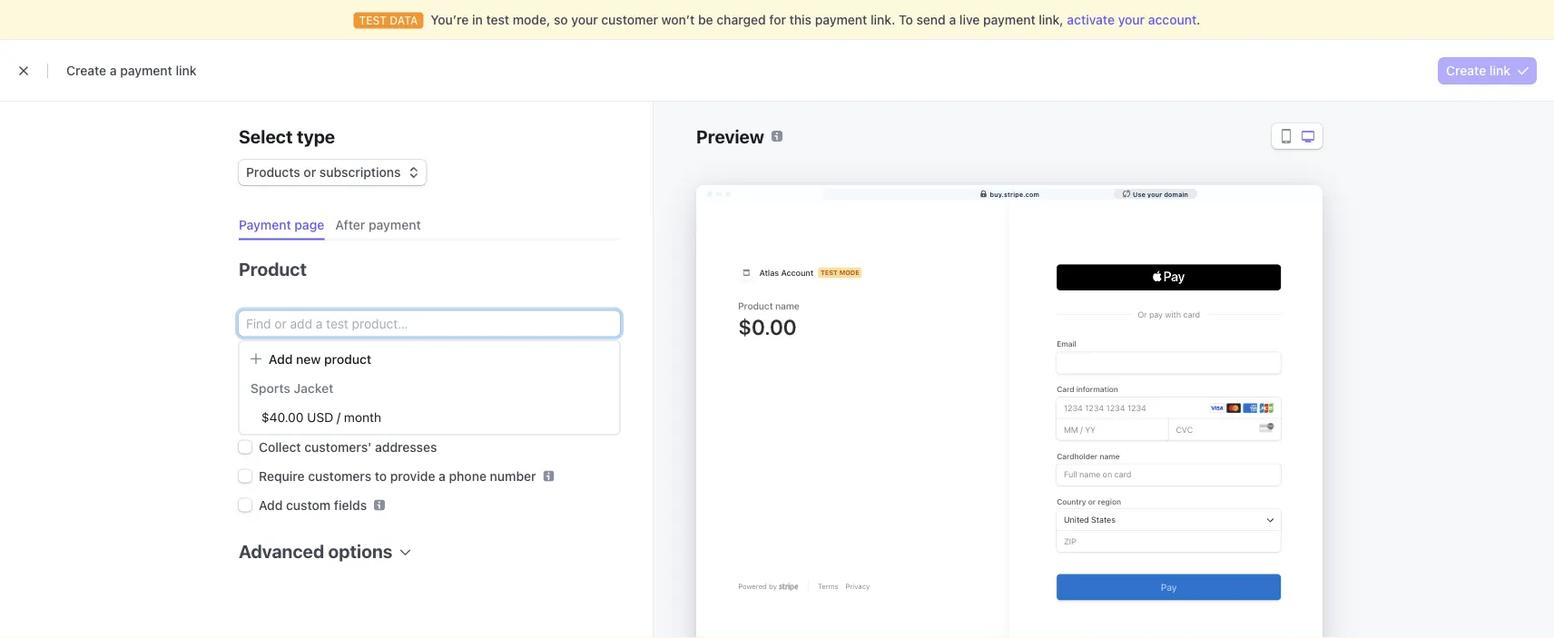 Task type: locate. For each thing, give the bounding box(es) containing it.
2 vertical spatial a
[[439, 469, 446, 484]]

add for add new product
[[269, 352, 293, 367]]

use
[[1133, 190, 1146, 198]]

0 vertical spatial add
[[269, 352, 293, 367]]

$40.00 usd / month
[[262, 410, 381, 425]]

new
[[296, 352, 321, 367]]

fields
[[334, 498, 367, 513]]

charged
[[717, 12, 766, 27]]

custom
[[286, 498, 331, 513]]

2 horizontal spatial a
[[949, 12, 956, 27]]

1 horizontal spatial your
[[1119, 12, 1145, 27]]

2 collect from the top
[[259, 440, 301, 455]]

2 horizontal spatial your
[[1148, 190, 1163, 198]]

test
[[486, 12, 510, 27]]

add inside button
[[269, 352, 293, 367]]

1 collect from the top
[[259, 410, 301, 425]]

buy.stripe.com
[[990, 190, 1040, 198]]

add up options
[[269, 352, 293, 367]]

collect for collect customers' addresses
[[259, 440, 301, 455]]

0 horizontal spatial create
[[66, 63, 106, 78]]

1 horizontal spatial create
[[1447, 63, 1487, 78]]

create for create a payment link
[[66, 63, 106, 78]]

2 create from the left
[[1447, 63, 1487, 78]]

create
[[66, 63, 106, 78], [1447, 63, 1487, 78]]

payment page button
[[232, 211, 335, 240]]

you're in test mode, so your customer won't be charged for this payment link. to send a live payment link, activate your account .
[[431, 12, 1201, 27]]

preview
[[697, 125, 765, 147]]

type
[[297, 125, 335, 147]]

select type
[[239, 125, 335, 147]]

customers
[[308, 469, 372, 484]]

activate your account link
[[1067, 12, 1197, 27]]

0 vertical spatial a
[[949, 12, 956, 27]]

1 horizontal spatial a
[[439, 469, 446, 484]]

in
[[472, 12, 483, 27]]

or
[[304, 165, 316, 180]]

your right activate at the top of page
[[1119, 12, 1145, 27]]

$40.00 usd / month button
[[240, 403, 619, 432]]

use your domain button
[[1114, 189, 1198, 199]]

add
[[269, 352, 293, 367], [259, 498, 283, 513]]

this
[[790, 12, 812, 27]]

create link button
[[1439, 57, 1537, 84]]

1 create from the left
[[66, 63, 106, 78]]

add down the require
[[259, 498, 283, 513]]

collect down sports
[[259, 410, 301, 425]]

collect customers' addresses
[[259, 440, 437, 455]]

sports jacket button
[[240, 374, 619, 403]]

create inside create link button
[[1447, 63, 1487, 78]]

require customers to provide a phone number
[[259, 469, 536, 484]]

Find or add a test product… text field
[[239, 311, 620, 336]]

1 vertical spatial add
[[259, 498, 283, 513]]

1 vertical spatial collect
[[259, 440, 301, 455]]

/
[[337, 410, 341, 425]]

0 horizontal spatial your
[[571, 12, 598, 27]]

add inside payment page tab panel
[[259, 498, 283, 513]]

phone
[[449, 469, 487, 484]]

0 vertical spatial collect
[[259, 410, 301, 425]]

live
[[960, 12, 980, 27]]

your right "so"
[[571, 12, 598, 27]]

your
[[571, 12, 598, 27], [1119, 12, 1145, 27], [1148, 190, 1163, 198]]

to
[[899, 12, 913, 27]]

automatically
[[326, 410, 407, 425]]

add for add custom fields
[[259, 498, 283, 513]]

your right use
[[1148, 190, 1163, 198]]

payment inside button
[[369, 217, 421, 232]]

account
[[1149, 12, 1197, 27]]

tax
[[304, 410, 323, 425]]

0 horizontal spatial link
[[176, 63, 197, 78]]

won't
[[662, 12, 695, 27]]

page
[[295, 217, 324, 232]]

you're
[[431, 12, 469, 27]]

payment
[[815, 12, 868, 27], [984, 12, 1036, 27], [120, 63, 172, 78], [369, 217, 421, 232]]

product
[[239, 258, 307, 280]]

select
[[239, 125, 293, 147]]

1 vertical spatial a
[[110, 63, 117, 78]]

a
[[949, 12, 956, 27], [110, 63, 117, 78], [439, 469, 446, 484]]

jacket
[[294, 381, 334, 396]]

collect
[[259, 410, 301, 425], [259, 440, 301, 455]]

options
[[239, 367, 306, 389]]

1 horizontal spatial link
[[1490, 63, 1511, 78]]

1 link from the left
[[176, 63, 197, 78]]

link
[[176, 63, 197, 78], [1490, 63, 1511, 78]]

collect up the require
[[259, 440, 301, 455]]

sports jacket
[[251, 381, 334, 396]]

send
[[917, 12, 946, 27]]

2 link from the left
[[1490, 63, 1511, 78]]



Task type: describe. For each thing, give the bounding box(es) containing it.
after
[[335, 217, 365, 232]]

to
[[375, 469, 387, 484]]

payment page
[[239, 217, 324, 232]]

mode,
[[513, 12, 551, 27]]

a inside tab panel
[[439, 469, 446, 484]]

after payment
[[335, 217, 421, 232]]

collect tax automatically
[[259, 410, 407, 425]]

be
[[698, 12, 713, 27]]

sports
[[251, 381, 291, 396]]

create a payment link
[[66, 63, 197, 78]]

usd
[[307, 410, 333, 425]]

after payment button
[[328, 211, 432, 240]]

create for create link
[[1447, 63, 1487, 78]]

payment
[[239, 217, 291, 232]]

options
[[328, 541, 393, 562]]

.
[[1197, 12, 1201, 27]]

customers'
[[304, 440, 372, 455]]

products or subscriptions
[[246, 165, 401, 180]]

link inside button
[[1490, 63, 1511, 78]]

add new product button
[[240, 343, 619, 374]]

product
[[324, 352, 372, 367]]

use your domain
[[1133, 190, 1189, 198]]

collect for collect tax automatically
[[259, 410, 301, 425]]

for
[[770, 12, 786, 27]]

customer
[[602, 12, 658, 27]]

subscriptions
[[320, 165, 401, 180]]

payment link settings tab list
[[232, 211, 620, 240]]

month
[[344, 410, 381, 425]]

so
[[554, 12, 568, 27]]

0 horizontal spatial a
[[110, 63, 117, 78]]

your inside button
[[1148, 190, 1163, 198]]

link.
[[871, 12, 896, 27]]

provide
[[390, 469, 435, 484]]

require
[[259, 469, 305, 484]]

create link
[[1447, 63, 1511, 78]]

link,
[[1039, 12, 1064, 27]]

payment page tab panel
[[224, 240, 620, 590]]

add new product
[[269, 352, 372, 367]]

activate
[[1067, 12, 1115, 27]]

domain
[[1164, 190, 1189, 198]]

advanced options button
[[232, 529, 411, 564]]

advanced
[[239, 541, 324, 562]]

$40.00
[[262, 410, 304, 425]]

products
[[246, 165, 300, 180]]

products or subscriptions button
[[239, 156, 426, 185]]

advanced options
[[239, 541, 393, 562]]

addresses
[[375, 440, 437, 455]]

add custom fields
[[259, 498, 367, 513]]

number
[[490, 469, 536, 484]]



Task type: vqa. For each thing, say whether or not it's contained in the screenshot.
Select
yes



